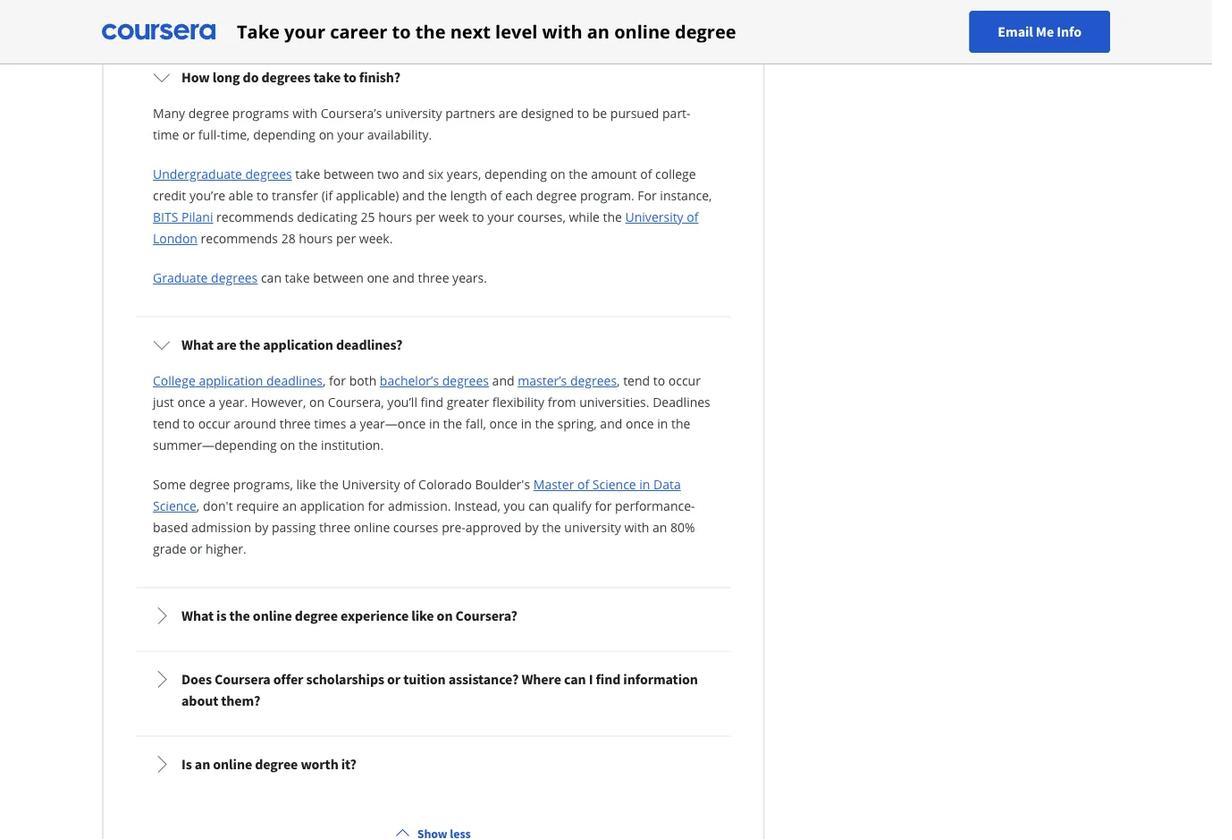 Task type: describe. For each thing, give the bounding box(es) containing it.
credit
[[153, 187, 186, 204]]

application inside dropdown button
[[263, 336, 334, 354]]

in left fall,
[[429, 415, 440, 432]]

degree inside take between two and six years, depending on the amount of college credit you're able to transfer (if applicable) and the length of each degree program. for instance, bits pilani recommends dedicating 25 hours per week to your courses, while the
[[537, 187, 577, 204]]

experience
[[341, 607, 409, 625]]

can inside , don't require an application for admission. instead, you can qualify for performance- based admission by passing three online courses pre-approved by the university with an 80% grade or higher.
[[529, 497, 550, 514]]

qualify
[[553, 497, 592, 514]]

of inside master of science in data science
[[578, 476, 590, 493]]

are inside many degree programs with coursera's university partners are designed to be pursued part- time or full-time, depending on your availability.
[[499, 105, 518, 122]]

the inside dropdown button
[[229, 607, 250, 625]]

0 vertical spatial can
[[261, 269, 282, 286]]

1 horizontal spatial ,
[[323, 372, 326, 389]]

degrees up greater
[[443, 372, 489, 389]]

bachelor's degrees link
[[380, 372, 489, 389]]

1 vertical spatial science
[[153, 497, 197, 514]]

year—once
[[360, 415, 426, 432]]

take inside dropdown button
[[314, 69, 341, 86]]

program.
[[581, 187, 635, 204]]

grade
[[153, 540, 187, 557]]

coursera,
[[328, 394, 384, 411]]

each
[[506, 187, 533, 204]]

degree inside many degree programs with coursera's university partners are designed to be pursued part- time or full-time, depending on your availability.
[[188, 105, 229, 122]]

undergraduate degrees
[[153, 166, 292, 183]]

level
[[496, 19, 538, 44]]

based
[[153, 519, 188, 536]]

to inside dropdown button
[[344, 69, 357, 86]]

1 horizontal spatial occur
[[669, 372, 701, 389]]

hours inside take between two and six years, depending on the amount of college credit you're able to transfer (if applicable) and the length of each degree program. for instance, bits pilani recommends dedicating 25 hours per week to your courses, while the
[[379, 209, 413, 226]]

80%
[[671, 519, 696, 536]]

1 vertical spatial application
[[199, 372, 263, 389]]

an down performance-
[[653, 519, 668, 536]]

1 vertical spatial between
[[313, 269, 364, 286]]

me
[[1037, 23, 1055, 41]]

graduate
[[153, 269, 208, 286]]

of up for
[[641, 166, 652, 183]]

it?
[[342, 755, 357, 773]]

2 horizontal spatial once
[[626, 415, 654, 432]]

0 horizontal spatial for
[[329, 372, 346, 389]]

deadlines
[[267, 372, 323, 389]]

london
[[153, 230, 198, 247]]

master's degrees link
[[518, 372, 617, 389]]

the down from
[[535, 415, 554, 432]]

how
[[182, 69, 210, 86]]

0 vertical spatial a
[[209, 394, 216, 411]]

six
[[428, 166, 444, 183]]

on inside take between two and six years, depending on the amount of college credit you're able to transfer (if applicable) and the length of each degree program. for instance, bits pilani recommends dedicating 25 hours per week to your courses, while the
[[551, 166, 566, 183]]

how long do degrees take to finish?
[[182, 69, 401, 86]]

to right able
[[257, 187, 269, 204]]

institution.
[[321, 437, 384, 454]]

take inside take between two and six years, depending on the amount of college credit you're able to transfer (if applicable) and the length of each degree program. for instance, bits pilani recommends dedicating 25 hours per week to your courses, while the
[[295, 166, 320, 183]]

partners
[[446, 105, 496, 122]]

in down flexibility
[[521, 415, 532, 432]]

some degree programs, like the university of colorado boulder's
[[153, 476, 534, 493]]

scholarships
[[306, 671, 385, 688]]

take your career to the next level with an online degree
[[237, 19, 737, 44]]

what is the online degree experience like on coursera?
[[182, 607, 518, 625]]

is an online degree worth it? button
[[139, 739, 728, 789]]

college
[[656, 166, 696, 183]]

some
[[153, 476, 186, 493]]

0 horizontal spatial occur
[[198, 415, 231, 432]]

them?
[[221, 692, 260, 710]]

applicable)
[[336, 187, 399, 204]]

with inside many degree programs with coursera's university partners are designed to be pursued part- time or full-time, depending on your availability.
[[293, 105, 318, 122]]

email me info
[[999, 23, 1082, 41]]

week.
[[359, 230, 393, 247]]

just
[[153, 394, 174, 411]]

degrees inside dropdown button
[[262, 69, 311, 86]]

your inside take between two and six years, depending on the amount of college credit you're able to transfer (if applicable) and the length of each degree program. for instance, bits pilani recommends dedicating 25 hours per week to your courses, while the
[[488, 209, 514, 226]]

1 horizontal spatial science
[[593, 476, 637, 493]]

of left the "each"
[[491, 187, 502, 204]]

the down 'institution.' on the bottom of page
[[320, 476, 339, 493]]

bits
[[153, 209, 178, 226]]

to up deadlines
[[654, 372, 666, 389]]

is
[[182, 755, 192, 773]]

, for qualify
[[197, 497, 200, 514]]

university inside , don't require an application for admission. instead, you can qualify for performance- based admission by passing three online courses pre-approved by the university with an 80% grade or higher.
[[565, 519, 622, 536]]

what are the application deadlines? button
[[139, 320, 728, 370]]

programs,
[[233, 476, 293, 493]]

colorado
[[419, 476, 472, 493]]

1 by from the left
[[255, 519, 269, 536]]

the down times
[[299, 437, 318, 454]]

is an online degree worth it?
[[182, 755, 357, 773]]

find inside , tend to occur just once a year. however, on coursera, you'll find greater flexibility from universities. deadlines tend to occur around three times a year—once in the fall, once in the spring, and once in the summer—depending on the institution.
[[421, 394, 444, 411]]

online inside , don't require an application for admission. instead, you can qualify for performance- based admission by passing three online courses pre-approved by the university with an 80% grade or higher.
[[354, 519, 390, 536]]

1 horizontal spatial once
[[490, 415, 518, 432]]

list containing how long do degrees take to finish?
[[132, 0, 735, 796]]

worth
[[301, 755, 339, 773]]

both
[[349, 372, 377, 389]]

the down 'program.'
[[603, 209, 623, 226]]

info
[[1058, 23, 1082, 41]]

bits pilani link
[[153, 209, 213, 226]]

information
[[624, 671, 698, 688]]

fall,
[[466, 415, 487, 432]]

coursera
[[215, 671, 271, 688]]

week
[[439, 209, 469, 226]]

master
[[534, 476, 575, 493]]

degrees up universities.
[[571, 372, 617, 389]]

availability.
[[367, 126, 432, 143]]

instance,
[[660, 187, 712, 204]]

find inside does coursera offer scholarships or tuition assistance? where can i find information about them?
[[596, 671, 621, 688]]

university inside many degree programs with coursera's university partners are designed to be pursued part- time or full-time, depending on your availability.
[[386, 105, 442, 122]]

full-
[[198, 126, 221, 143]]

transfer
[[272, 187, 319, 204]]

1 vertical spatial university
[[342, 476, 400, 493]]

2 vertical spatial take
[[285, 269, 310, 286]]

take
[[237, 19, 280, 44]]

admission
[[192, 519, 251, 536]]

time,
[[221, 126, 250, 143]]

degree up don't
[[189, 476, 230, 493]]

approved
[[466, 519, 522, 536]]

are inside dropdown button
[[217, 336, 237, 354]]

can inside does coursera offer scholarships or tuition assistance? where can i find information about them?
[[564, 671, 586, 688]]

of inside university of london
[[687, 209, 699, 226]]

degrees up transfer
[[246, 166, 292, 183]]

many
[[153, 105, 185, 122]]

university inside university of london
[[626, 209, 684, 226]]

data
[[654, 476, 681, 493]]

from
[[548, 394, 577, 411]]

an up be
[[587, 19, 610, 44]]

dedicating
[[297, 209, 358, 226]]

times
[[314, 415, 347, 432]]

instead,
[[455, 497, 501, 514]]

0 horizontal spatial like
[[297, 476, 316, 493]]

per inside take between two and six years, depending on the amount of college credit you're able to transfer (if applicable) and the length of each degree program. for instance, bits pilani recommends dedicating 25 hours per week to your courses, while the
[[416, 209, 436, 226]]

you'll
[[388, 394, 418, 411]]

higher.
[[206, 540, 247, 557]]

courses
[[393, 519, 439, 536]]

many degree programs with coursera's university partners are designed to be pursued part- time or full-time, depending on your availability.
[[153, 105, 691, 143]]

require
[[236, 497, 279, 514]]

in inside master of science in data science
[[640, 476, 651, 493]]

coursera?
[[456, 607, 518, 625]]

summer—depending
[[153, 437, 277, 454]]

designed
[[521, 105, 574, 122]]

bachelor's
[[380, 372, 439, 389]]

email
[[999, 23, 1034, 41]]

career
[[330, 19, 388, 44]]

0 horizontal spatial once
[[177, 394, 206, 411]]

able
[[229, 187, 253, 204]]

degree left experience
[[295, 607, 338, 625]]

finish?
[[359, 69, 401, 86]]

what for what is the online degree experience like on coursera?
[[182, 607, 214, 625]]

, for coursera,
[[617, 372, 620, 389]]

flexibility
[[493, 394, 545, 411]]

amount
[[591, 166, 637, 183]]

the down deadlines
[[672, 415, 691, 432]]



Task type: vqa. For each thing, say whether or not it's contained in the screenshot.
Entrepreneurship within the Path 2 - Executive MSc in Innovation and Entrepreneurship
no



Task type: locate. For each thing, give the bounding box(es) containing it.
0 horizontal spatial your
[[285, 19, 326, 44]]

and up university of london
[[403, 187, 425, 204]]

degree up part-
[[675, 19, 737, 44]]

passing
[[272, 519, 316, 536]]

the right is
[[229, 607, 250, 625]]

1 horizontal spatial can
[[529, 497, 550, 514]]

and left six on the left top
[[403, 166, 425, 183]]

for right qualify
[[595, 497, 612, 514]]

in down deadlines
[[658, 415, 668, 432]]

three left years.
[[418, 269, 449, 286]]

college application deadlines link
[[153, 372, 323, 389]]

0 vertical spatial take
[[314, 69, 341, 86]]

1 horizontal spatial are
[[499, 105, 518, 122]]

college
[[153, 372, 196, 389]]

offer
[[273, 671, 304, 688]]

once down college
[[177, 394, 206, 411]]

about
[[182, 692, 218, 710]]

and down universities.
[[601, 415, 623, 432]]

three down the however,
[[280, 415, 311, 432]]

0 horizontal spatial per
[[336, 230, 356, 247]]

1 horizontal spatial your
[[338, 126, 364, 143]]

, tend to occur just once a year. however, on coursera, you'll find greater flexibility from universities. deadlines tend to occur around three times a year—once in the fall, once in the spring, and once in the summer—depending on the institution.
[[153, 372, 711, 454]]

take down recommends 28 hours per week.
[[285, 269, 310, 286]]

degree up full-
[[188, 105, 229, 122]]

per down dedicating
[[336, 230, 356, 247]]

0 horizontal spatial hours
[[299, 230, 333, 247]]

application inside , don't require an application for admission. instead, you can qualify for performance- based admission by passing three online courses pre-approved by the university with an 80% grade or higher.
[[300, 497, 365, 514]]

next
[[451, 19, 491, 44]]

you
[[504, 497, 526, 514]]

take between two and six years, depending on the amount of college credit you're able to transfer (if applicable) and the length of each degree program. for instance, bits pilani recommends dedicating 25 hours per week to your courses, while the
[[153, 166, 712, 226]]

2 horizontal spatial can
[[564, 671, 586, 688]]

take up coursera's
[[314, 69, 341, 86]]

1 horizontal spatial with
[[543, 19, 583, 44]]

1 vertical spatial depending
[[485, 166, 547, 183]]

a up 'institution.' on the bottom of page
[[350, 415, 357, 432]]

0 horizontal spatial ,
[[197, 497, 200, 514]]

1 vertical spatial hours
[[299, 230, 333, 247]]

university of london link
[[153, 209, 699, 247]]

hours down dedicating
[[299, 230, 333, 247]]

degrees right do
[[262, 69, 311, 86]]

occur up summer—depending
[[198, 415, 231, 432]]

by down you
[[525, 519, 539, 536]]

0 vertical spatial are
[[499, 105, 518, 122]]

0 vertical spatial recommends
[[217, 209, 294, 226]]

what left is
[[182, 607, 214, 625]]

an right is
[[195, 755, 210, 773]]

graduate degrees can take between one and three years.
[[153, 269, 487, 286]]

or inside many degree programs with coursera's university partners are designed to be pursued part- time or full-time, depending on your availability.
[[182, 126, 195, 143]]

per
[[416, 209, 436, 226], [336, 230, 356, 247]]

what is the online degree experience like on coursera? button
[[139, 591, 728, 641]]

0 vertical spatial or
[[182, 126, 195, 143]]

of up qualify
[[578, 476, 590, 493]]

an inside dropdown button
[[195, 755, 210, 773]]

science up based
[[153, 497, 197, 514]]

universities.
[[580, 394, 650, 411]]

three
[[418, 269, 449, 286], [280, 415, 311, 432], [319, 519, 351, 536]]

2 vertical spatial with
[[625, 519, 650, 536]]

on left coursera?
[[437, 607, 453, 625]]

do
[[243, 69, 259, 86]]

for left both
[[329, 372, 346, 389]]

1 horizontal spatial per
[[416, 209, 436, 226]]

find right i
[[596, 671, 621, 688]]

like
[[297, 476, 316, 493], [412, 607, 434, 625]]

find
[[421, 394, 444, 411], [596, 671, 621, 688]]

programs
[[232, 105, 289, 122]]

between inside take between two and six years, depending on the amount of college credit you're able to transfer (if applicable) and the length of each degree program. for instance, bits pilani recommends dedicating 25 hours per week to your courses, while the
[[324, 166, 374, 183]]

0 horizontal spatial are
[[217, 336, 237, 354]]

0 horizontal spatial university
[[342, 476, 400, 493]]

25
[[361, 209, 375, 226]]

2 vertical spatial can
[[564, 671, 586, 688]]

to down length
[[473, 209, 485, 226]]

1 vertical spatial a
[[350, 415, 357, 432]]

2 vertical spatial your
[[488, 209, 514, 226]]

application
[[263, 336, 334, 354], [199, 372, 263, 389], [300, 497, 365, 514]]

with inside , don't require an application for admission. instead, you can qualify for performance- based admission by passing three online courses pre-approved by the university with an 80% grade or higher.
[[625, 519, 650, 536]]

part-
[[663, 105, 691, 122]]

i
[[589, 671, 593, 688]]

1 vertical spatial occur
[[198, 415, 231, 432]]

2 horizontal spatial your
[[488, 209, 514, 226]]

0 horizontal spatial three
[[280, 415, 311, 432]]

length
[[451, 187, 487, 204]]

the
[[416, 19, 446, 44], [569, 166, 588, 183], [428, 187, 447, 204], [603, 209, 623, 226], [240, 336, 260, 354], [444, 415, 463, 432], [535, 415, 554, 432], [672, 415, 691, 432], [299, 437, 318, 454], [320, 476, 339, 493], [542, 519, 561, 536], [229, 607, 250, 625]]

1 vertical spatial like
[[412, 607, 434, 625]]

master of science in data science link
[[153, 476, 681, 514]]

or
[[182, 126, 195, 143], [190, 540, 203, 557], [387, 671, 401, 688]]

degree left worth
[[255, 755, 298, 773]]

years,
[[447, 166, 482, 183]]

the left fall,
[[444, 415, 463, 432]]

however,
[[251, 394, 306, 411]]

0 vertical spatial depending
[[253, 126, 316, 143]]

and right one
[[393, 269, 415, 286]]

0 vertical spatial hours
[[379, 209, 413, 226]]

with down the how long do degrees take to finish?
[[293, 105, 318, 122]]

, up universities.
[[617, 372, 620, 389]]

the down qualify
[[542, 519, 561, 536]]

0 vertical spatial find
[[421, 394, 444, 411]]

1 horizontal spatial depending
[[485, 166, 547, 183]]

tend up universities.
[[624, 372, 650, 389]]

0 vertical spatial between
[[324, 166, 374, 183]]

degrees right graduate
[[211, 269, 258, 286]]

master of science in data science
[[153, 476, 681, 514]]

, inside , don't require an application for admission. instead, you can qualify for performance- based admission by passing three online courses pre-approved by the university with an 80% grade or higher.
[[197, 497, 200, 514]]

college application deadlines , for both bachelor's degrees and master's degrees
[[153, 372, 617, 389]]

1 horizontal spatial tend
[[624, 372, 650, 389]]

0 vertical spatial per
[[416, 209, 436, 226]]

depending down programs
[[253, 126, 316, 143]]

1 vertical spatial with
[[293, 105, 318, 122]]

your right the take
[[285, 19, 326, 44]]

, inside , tend to occur just once a year. however, on coursera, you'll find greater flexibility from universities. deadlines tend to occur around three times a year—once in the fall, once in the spring, and once in the summer—depending on the institution.
[[617, 372, 620, 389]]

or left full-
[[182, 126, 195, 143]]

be
[[593, 105, 608, 122]]

1 horizontal spatial three
[[319, 519, 351, 536]]

deadlines
[[653, 394, 711, 411]]

coursera image
[[102, 17, 216, 46]]

once down universities.
[[626, 415, 654, 432]]

, left don't
[[197, 497, 200, 514]]

1 vertical spatial or
[[190, 540, 203, 557]]

1 horizontal spatial hours
[[379, 209, 413, 226]]

0 vertical spatial occur
[[669, 372, 701, 389]]

2 horizontal spatial ,
[[617, 372, 620, 389]]

1 horizontal spatial by
[[525, 519, 539, 536]]

application down some degree programs, like the university of colorado boulder's at the bottom left of the page
[[300, 497, 365, 514]]

on inside dropdown button
[[437, 607, 453, 625]]

and up flexibility
[[493, 372, 515, 389]]

1 vertical spatial three
[[280, 415, 311, 432]]

2 horizontal spatial with
[[625, 519, 650, 536]]

does
[[182, 671, 212, 688]]

the inside , don't require an application for admission. instead, you can qualify for performance- based admission by passing three online courses pre-approved by the university with an 80% grade or higher.
[[542, 519, 561, 536]]

1 what from the top
[[182, 336, 214, 354]]

0 vertical spatial application
[[263, 336, 334, 354]]

recommends
[[217, 209, 294, 226], [201, 230, 278, 247]]

, don't require an application for admission. instead, you can qualify for performance- based admission by passing three online courses pre-approved by the university with an 80% grade or higher.
[[153, 497, 696, 557]]

like inside dropdown button
[[412, 607, 434, 625]]

degrees
[[262, 69, 311, 86], [246, 166, 292, 183], [211, 269, 258, 286], [443, 372, 489, 389], [571, 372, 617, 389]]

greater
[[447, 394, 489, 411]]

an up passing
[[282, 497, 297, 514]]

science up performance-
[[593, 476, 637, 493]]

once
[[177, 394, 206, 411], [490, 415, 518, 432], [626, 415, 654, 432]]

can right you
[[529, 497, 550, 514]]

can down "28"
[[261, 269, 282, 286]]

0 vertical spatial university
[[386, 105, 442, 122]]

an
[[587, 19, 610, 44], [282, 497, 297, 514], [653, 519, 668, 536], [195, 755, 210, 773]]

online
[[615, 19, 671, 44], [354, 519, 390, 536], [253, 607, 292, 625], [213, 755, 252, 773]]

on down coursera's
[[319, 126, 334, 143]]

1 vertical spatial are
[[217, 336, 237, 354]]

your
[[285, 19, 326, 44], [338, 126, 364, 143], [488, 209, 514, 226]]

1 horizontal spatial university
[[565, 519, 622, 536]]

,
[[323, 372, 326, 389], [617, 372, 620, 389], [197, 497, 200, 514]]

time
[[153, 126, 179, 143]]

1 horizontal spatial find
[[596, 671, 621, 688]]

0 vertical spatial science
[[593, 476, 637, 493]]

1 vertical spatial your
[[338, 126, 364, 143]]

0 vertical spatial your
[[285, 19, 326, 44]]

, left both
[[323, 372, 326, 389]]

assistance?
[[449, 671, 519, 688]]

0 horizontal spatial tend
[[153, 415, 180, 432]]

1 vertical spatial what
[[182, 607, 214, 625]]

for down some degree programs, like the university of colorado boulder's at the bottom left of the page
[[368, 497, 385, 514]]

2 what from the top
[[182, 607, 214, 625]]

and
[[403, 166, 425, 183], [403, 187, 425, 204], [393, 269, 415, 286], [493, 372, 515, 389], [601, 415, 623, 432]]

on up courses,
[[551, 166, 566, 183]]

university down qualify
[[565, 519, 622, 536]]

hours right 25
[[379, 209, 413, 226]]

degree up courses,
[[537, 187, 577, 204]]

per left the week
[[416, 209, 436, 226]]

1 horizontal spatial like
[[412, 607, 434, 625]]

with
[[543, 19, 583, 44], [293, 105, 318, 122], [625, 519, 650, 536]]

1 vertical spatial per
[[336, 230, 356, 247]]

depending inside many degree programs with coursera's university partners are designed to be pursued part- time or full-time, depending on your availability.
[[253, 126, 316, 143]]

of up admission.
[[404, 476, 415, 493]]

to right 'career' on the top of the page
[[392, 19, 411, 44]]

the up college application deadlines link
[[240, 336, 260, 354]]

1 horizontal spatial a
[[350, 415, 357, 432]]

0 vertical spatial what
[[182, 336, 214, 354]]

0 vertical spatial with
[[543, 19, 583, 44]]

undergraduate
[[153, 166, 242, 183]]

like right experience
[[412, 607, 434, 625]]

of down instance,
[[687, 209, 699, 226]]

three inside , tend to occur just once a year. however, on coursera, you'll find greater flexibility from universities. deadlines tend to occur around three times a year—once in the fall, once in the spring, and once in the summer—depending on the institution.
[[280, 415, 311, 432]]

one
[[367, 269, 389, 286]]

while
[[569, 209, 600, 226]]

around
[[234, 415, 276, 432]]

0 horizontal spatial depending
[[253, 126, 316, 143]]

pursued
[[611, 105, 660, 122]]

recommends 28 hours per week.
[[198, 230, 393, 247]]

1 vertical spatial take
[[295, 166, 320, 183]]

occur up deadlines
[[669, 372, 701, 389]]

deadlines?
[[336, 336, 403, 354]]

university down 'institution.' on the bottom of page
[[342, 476, 400, 493]]

between left one
[[313, 269, 364, 286]]

on down the however,
[[280, 437, 296, 454]]

courses,
[[518, 209, 566, 226]]

university down for
[[626, 209, 684, 226]]

to
[[392, 19, 411, 44], [344, 69, 357, 86], [578, 105, 590, 122], [257, 187, 269, 204], [473, 209, 485, 226], [654, 372, 666, 389], [183, 415, 195, 432]]

1 vertical spatial find
[[596, 671, 621, 688]]

depending up the "each"
[[485, 166, 547, 183]]

two
[[378, 166, 399, 183]]

for
[[638, 187, 657, 204]]

by down require
[[255, 519, 269, 536]]

0 horizontal spatial university
[[386, 105, 442, 122]]

on up times
[[309, 394, 325, 411]]

between up applicable) on the left top of page
[[324, 166, 374, 183]]

with right level
[[543, 19, 583, 44]]

in
[[429, 415, 440, 432], [521, 415, 532, 432], [658, 415, 668, 432], [640, 476, 651, 493]]

does coursera offer scholarships or tuition assistance? where can i find information about them? button
[[139, 654, 728, 726]]

2 horizontal spatial for
[[595, 497, 612, 514]]

0 horizontal spatial with
[[293, 105, 318, 122]]

0 vertical spatial university
[[626, 209, 684, 226]]

1 vertical spatial tend
[[153, 415, 180, 432]]

your inside many degree programs with coursera's university partners are designed to be pursued part- time or full-time, depending on your availability.
[[338, 126, 364, 143]]

a left year.
[[209, 394, 216, 411]]

your down the "each"
[[488, 209, 514, 226]]

or right the grade
[[190, 540, 203, 557]]

1 vertical spatial recommends
[[201, 230, 278, 247]]

1 horizontal spatial for
[[368, 497, 385, 514]]

with down performance-
[[625, 519, 650, 536]]

or left tuition
[[387, 671, 401, 688]]

or inside , don't require an application for admission. instead, you can qualify for performance- based admission by passing three online courses pre-approved by the university with an 80% grade or higher.
[[190, 540, 203, 557]]

1 horizontal spatial university
[[626, 209, 684, 226]]

list
[[132, 0, 735, 796]]

0 vertical spatial three
[[418, 269, 449, 286]]

0 vertical spatial tend
[[624, 372, 650, 389]]

are up college application deadlines link
[[217, 336, 237, 354]]

to inside many degree programs with coursera's university partners are designed to be pursued part- time or full-time, depending on your availability.
[[578, 105, 590, 122]]

is
[[217, 607, 227, 625]]

2 by from the left
[[525, 519, 539, 536]]

2 vertical spatial application
[[300, 497, 365, 514]]

0 horizontal spatial by
[[255, 519, 269, 536]]

email me info button
[[970, 11, 1111, 53]]

0 horizontal spatial science
[[153, 497, 197, 514]]

2 vertical spatial or
[[387, 671, 401, 688]]

university up 'availability.'
[[386, 105, 442, 122]]

(if
[[322, 187, 333, 204]]

to up summer—depending
[[183, 415, 195, 432]]

the left amount
[[569, 166, 588, 183]]

0 horizontal spatial find
[[421, 394, 444, 411]]

1 vertical spatial university
[[565, 519, 622, 536]]

28
[[281, 230, 296, 247]]

university
[[386, 105, 442, 122], [565, 519, 622, 536]]

application up year.
[[199, 372, 263, 389]]

what up college
[[182, 336, 214, 354]]

1 vertical spatial can
[[529, 497, 550, 514]]

2 vertical spatial three
[[319, 519, 351, 536]]

the inside dropdown button
[[240, 336, 260, 354]]

what inside dropdown button
[[182, 607, 214, 625]]

what inside dropdown button
[[182, 336, 214, 354]]

once down flexibility
[[490, 415, 518, 432]]

take up transfer
[[295, 166, 320, 183]]

0 vertical spatial like
[[297, 476, 316, 493]]

long
[[213, 69, 240, 86]]

the down six on the left top
[[428, 187, 447, 204]]

coursera's
[[321, 105, 382, 122]]

years.
[[453, 269, 487, 286]]

to left finish?
[[344, 69, 357, 86]]

recommends inside take between two and six years, depending on the amount of college credit you're able to transfer (if applicable) and the length of each degree program. for instance, bits pilani recommends dedicating 25 hours per week to your courses, while the
[[217, 209, 294, 226]]

or inside does coursera offer scholarships or tuition assistance? where can i find information about them?
[[387, 671, 401, 688]]

0 horizontal spatial can
[[261, 269, 282, 286]]

on inside many degree programs with coursera's university partners are designed to be pursued part- time or full-time, depending on your availability.
[[319, 126, 334, 143]]

and inside , tend to occur just once a year. however, on coursera, you'll find greater flexibility from universities. deadlines tend to occur around three times a year—once in the fall, once in the spring, and once in the summer—depending on the institution.
[[601, 415, 623, 432]]

three right passing
[[319, 519, 351, 536]]

0 horizontal spatial a
[[209, 394, 216, 411]]

the left next
[[416, 19, 446, 44]]

three inside , don't require an application for admission. instead, you can qualify for performance- based admission by passing three online courses pre-approved by the university with an 80% grade or higher.
[[319, 519, 351, 536]]

what for what are the application deadlines?
[[182, 336, 214, 354]]

university of london
[[153, 209, 699, 247]]

like right the programs,
[[297, 476, 316, 493]]

2 horizontal spatial three
[[418, 269, 449, 286]]

depending inside take between two and six years, depending on the amount of college credit you're able to transfer (if applicable) and the length of each degree program. for instance, bits pilani recommends dedicating 25 hours per week to your courses, while the
[[485, 166, 547, 183]]

where
[[522, 671, 562, 688]]



